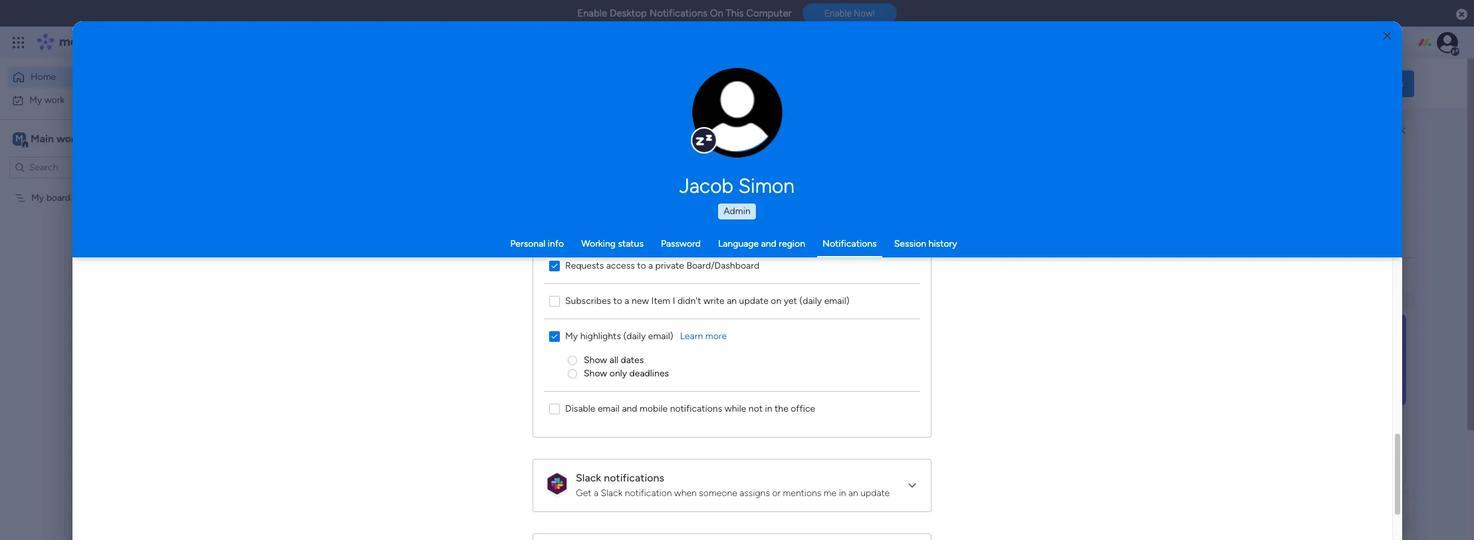 Task type: locate. For each thing, give the bounding box(es) containing it.
slack up get
[[576, 471, 601, 484]]

(daily
[[800, 295, 822, 306], [623, 330, 646, 342]]

close image
[[1384, 31, 1392, 41]]

email) right yet
[[824, 295, 850, 306]]

enable for enable now!
[[824, 8, 852, 19]]

my highlights (daily email)
[[565, 330, 674, 342]]

option
[[0, 186, 170, 188]]

email) left learn at left bottom
[[648, 330, 674, 342]]

yet
[[784, 295, 797, 306]]

my inside my work button
[[29, 94, 42, 105]]

and left start
[[456, 455, 474, 468]]

0 vertical spatial notifications
[[650, 7, 708, 19]]

dapulse x slim image
[[1395, 123, 1411, 139]]

0 horizontal spatial update
[[739, 295, 769, 306]]

1 vertical spatial your
[[375, 455, 397, 468]]

0 vertical spatial update
[[739, 295, 769, 306]]

2 horizontal spatial in
[[1324, 418, 1332, 430]]

update inside slack notifications get a slack notification when someone assigns or mentions me in an update
[[861, 487, 890, 498]]

enable now!
[[824, 8, 875, 19]]

more
[[705, 330, 727, 342]]

0 vertical spatial my
[[29, 94, 42, 105]]

show only deadlines
[[584, 367, 669, 379]]

an
[[727, 295, 737, 306], [849, 487, 858, 498]]

0 horizontal spatial your
[[375, 455, 397, 468]]

session history
[[894, 238, 957, 249]]

2 vertical spatial a
[[594, 487, 599, 498]]

the
[[775, 403, 789, 414]]

in inside boost your workflow in minutes with ready-made templates
[[1324, 418, 1332, 430]]

enable now! button
[[803, 3, 897, 23]]

1 horizontal spatial an
[[849, 487, 858, 498]]

1 vertical spatial my
[[31, 192, 44, 203]]

an inside region
[[727, 295, 737, 306]]

region
[[533, 0, 931, 437]]

quick search
[[1341, 77, 1404, 89]]

subscribes
[[565, 295, 611, 306]]

0 vertical spatial your
[[1254, 418, 1275, 430]]

1 horizontal spatial enable
[[824, 8, 852, 19]]

learn
[[680, 330, 703, 342]]

get
[[576, 487, 592, 498]]

1 horizontal spatial your
[[1254, 418, 1275, 430]]

0 vertical spatial in
[[765, 403, 773, 414]]

0 vertical spatial email)
[[824, 295, 850, 306]]

enable left desktop
[[577, 7, 607, 19]]

a left new
[[625, 295, 629, 306]]

0 vertical spatial slack
[[576, 471, 601, 484]]

0 vertical spatial to
[[637, 260, 646, 271]]

highlights
[[580, 330, 621, 342]]

my work button
[[8, 89, 143, 111]]

change profile picture
[[709, 120, 766, 141]]

and right email
[[622, 403, 638, 414]]

0 vertical spatial and
[[761, 238, 777, 249]]

enable inside enable now! button
[[824, 8, 852, 19]]

show for show all dates
[[584, 354, 607, 365]]

update right me
[[861, 487, 890, 498]]

working status link
[[581, 238, 644, 249]]

(daily right yet
[[800, 295, 822, 306]]

0 horizontal spatial a
[[594, 487, 599, 498]]

2 vertical spatial my
[[565, 330, 578, 342]]

1 vertical spatial notifications
[[823, 238, 877, 249]]

invite
[[346, 455, 373, 468]]

notifications up the notification
[[604, 471, 664, 484]]

0 vertical spatial (daily
[[800, 295, 822, 306]]

2 vertical spatial and
[[456, 455, 474, 468]]

not
[[749, 403, 763, 414]]

2 horizontal spatial a
[[648, 260, 653, 271]]

1 horizontal spatial (daily
[[800, 295, 822, 306]]

jacob simon image
[[1437, 32, 1459, 53]]

a inside slack notifications get a slack notification when someone assigns or mentions me in an update
[[594, 487, 599, 498]]

1 horizontal spatial email)
[[824, 295, 850, 306]]

a right get
[[594, 487, 599, 498]]

while
[[725, 403, 746, 414]]

enable left now! in the right top of the page
[[824, 8, 852, 19]]

update left on in the right bottom of the page
[[739, 295, 769, 306]]

in left the minutes
[[1324, 418, 1332, 430]]

0 horizontal spatial (daily
[[623, 330, 646, 342]]

0 vertical spatial show
[[584, 354, 607, 365]]

slack right get
[[601, 487, 623, 498]]

show all dates
[[584, 354, 644, 365]]

0 horizontal spatial in
[[765, 403, 773, 414]]

1 vertical spatial in
[[1324, 418, 1332, 430]]

in left the
[[765, 403, 773, 414]]

to right access
[[637, 260, 646, 271]]

teammates
[[399, 455, 453, 468]]

to left new
[[614, 295, 622, 306]]

(daily up the dates
[[623, 330, 646, 342]]

notifications left on at the top left of page
[[650, 7, 708, 19]]

only
[[610, 367, 627, 379]]

profile
[[741, 120, 766, 130]]

change
[[709, 120, 739, 130]]

a for access
[[648, 260, 653, 271]]

my inside region
[[565, 330, 578, 342]]

private
[[655, 260, 684, 271]]

notifications inside slack notifications get a slack notification when someone assigns or mentions me in an update
[[604, 471, 664, 484]]

0 vertical spatial a
[[648, 260, 653, 271]]

an inside slack notifications get a slack notification when someone assigns or mentions me in an update
[[849, 487, 858, 498]]

my left 'board'
[[31, 192, 44, 203]]

a left "private"
[[648, 260, 653, 271]]

notifications
[[670, 403, 722, 414], [604, 471, 664, 484]]

monday button
[[35, 25, 212, 60]]

1 vertical spatial notifications
[[604, 471, 664, 484]]

main workspace
[[31, 132, 109, 145]]

show left "all"
[[584, 354, 607, 365]]

1 horizontal spatial notifications
[[823, 238, 877, 249]]

notifications
[[650, 7, 708, 19], [823, 238, 877, 249]]

learn more link
[[680, 330, 727, 343]]

notifications right region
[[823, 238, 877, 249]]

a for notifications
[[594, 487, 599, 498]]

an right write
[[727, 295, 737, 306]]

all
[[610, 354, 619, 365]]

1 horizontal spatial notifications
[[670, 403, 722, 414]]

collaborating
[[501, 455, 564, 468]]

an right me
[[849, 487, 858, 498]]

to
[[637, 260, 646, 271], [614, 295, 622, 306]]

my left work
[[29, 94, 42, 105]]

0 vertical spatial an
[[727, 295, 737, 306]]

1 horizontal spatial to
[[637, 260, 646, 271]]

show
[[584, 354, 607, 365], [584, 367, 607, 379]]

region
[[779, 238, 805, 249]]

1 horizontal spatial update
[[861, 487, 890, 498]]

show down show all dates
[[584, 367, 607, 379]]

start
[[476, 455, 499, 468]]

1 vertical spatial show
[[584, 367, 607, 379]]

1 show from the top
[[584, 354, 607, 365]]

session history link
[[894, 238, 957, 249]]

dates
[[621, 354, 644, 365]]

my inside "my board" list box
[[31, 192, 44, 203]]

jacob simon
[[680, 174, 795, 198]]

your inside boost your workflow in minutes with ready-made templates
[[1254, 418, 1275, 430]]

1 vertical spatial email)
[[648, 330, 674, 342]]

me
[[824, 487, 837, 498]]

email)
[[824, 295, 850, 306], [648, 330, 674, 342]]

my for my board
[[31, 192, 44, 203]]

0 vertical spatial notifications
[[670, 403, 722, 414]]

notifications left while
[[670, 403, 722, 414]]

session
[[894, 238, 927, 249]]

board/dashboard
[[687, 260, 760, 271]]

1 vertical spatial update
[[861, 487, 890, 498]]

your right invite
[[375, 455, 397, 468]]

enable
[[577, 7, 607, 19], [824, 8, 852, 19]]

1 vertical spatial to
[[614, 295, 622, 306]]

subscribes to a new item i didn't write an update on yet (daily email)
[[565, 295, 850, 306]]

quick
[[1341, 77, 1368, 89]]

my left highlights
[[565, 330, 578, 342]]

enable desktop notifications on this computer
[[577, 7, 792, 19]]

in right me
[[839, 487, 846, 498]]

1 horizontal spatial in
[[839, 487, 846, 498]]

2 show from the top
[[584, 367, 607, 379]]

a
[[648, 260, 653, 271], [625, 295, 629, 306], [594, 487, 599, 498]]

2 vertical spatial in
[[839, 487, 846, 498]]

deadlines
[[630, 367, 669, 379]]

1 vertical spatial and
[[622, 403, 638, 414]]

new
[[632, 295, 649, 306]]

0 horizontal spatial notifications
[[604, 471, 664, 484]]

1 vertical spatial a
[[625, 295, 629, 306]]

update
[[739, 295, 769, 306], [861, 487, 890, 498]]

and left region
[[761, 238, 777, 249]]

help image
[[1391, 36, 1404, 49]]

1 vertical spatial an
[[849, 487, 858, 498]]

0 horizontal spatial enable
[[577, 7, 607, 19]]

Search in workspace field
[[28, 160, 111, 175]]

0 horizontal spatial an
[[727, 295, 737, 306]]

your up made
[[1254, 418, 1275, 430]]



Task type: vqa. For each thing, say whether or not it's contained in the screenshot.
your inside Boost your workflow in minutes with ready-made templates
yes



Task type: describe. For each thing, give the bounding box(es) containing it.
computer
[[746, 7, 792, 19]]

office
[[791, 403, 815, 414]]

monday
[[59, 35, 105, 50]]

minutes
[[1335, 418, 1373, 430]]

picture
[[724, 131, 751, 141]]

history
[[929, 238, 957, 249]]

info
[[548, 238, 564, 249]]

when
[[674, 487, 697, 498]]

2 horizontal spatial and
[[761, 238, 777, 249]]

status
[[618, 238, 644, 249]]

templates image image
[[1227, 314, 1403, 406]]

with
[[1376, 418, 1396, 430]]

on
[[710, 7, 723, 19]]

my for my highlights (daily email)
[[565, 330, 578, 342]]

work
[[44, 94, 65, 105]]

workspace
[[56, 132, 109, 145]]

notifications link
[[823, 238, 877, 249]]

invite your teammates and start collaborating
[[346, 455, 564, 468]]

email
[[598, 403, 620, 414]]

i
[[673, 295, 675, 306]]

1 horizontal spatial a
[[625, 295, 629, 306]]

password
[[661, 238, 701, 249]]

0 horizontal spatial email)
[[648, 330, 674, 342]]

workflow
[[1277, 418, 1321, 430]]

update inside region
[[739, 295, 769, 306]]

home button
[[8, 67, 143, 88]]

language and region link
[[718, 238, 805, 249]]

1 vertical spatial (daily
[[623, 330, 646, 342]]

in inside region
[[765, 403, 773, 414]]

password link
[[661, 238, 701, 249]]

dapulse close image
[[1457, 8, 1468, 21]]

select product image
[[12, 36, 25, 49]]

templates
[[1283, 433, 1331, 446]]

slack notifications get a slack notification when someone assigns or mentions me in an update
[[576, 471, 890, 498]]

working
[[581, 238, 616, 249]]

change profile picture button
[[692, 68, 783, 158]]

working status
[[581, 238, 644, 249]]

my board list box
[[0, 184, 170, 388]]

simon
[[739, 174, 795, 198]]

m
[[15, 133, 23, 144]]

workspace selection element
[[13, 131, 111, 148]]

disable email and mobile notifications while not in the office
[[565, 403, 815, 414]]

search
[[1371, 77, 1404, 89]]

disable
[[565, 403, 596, 414]]

desktop
[[610, 7, 647, 19]]

1 vertical spatial slack
[[601, 487, 623, 498]]

board
[[46, 192, 71, 203]]

workspace image
[[13, 131, 26, 146]]

boost
[[1223, 418, 1251, 430]]

requests access to a private board/dashboard
[[565, 260, 760, 271]]

0 horizontal spatial notifications
[[650, 7, 708, 19]]

on
[[771, 295, 782, 306]]

my board
[[31, 192, 71, 203]]

personal
[[510, 238, 546, 249]]

now!
[[854, 8, 875, 19]]

show for show only deadlines
[[584, 367, 607, 379]]

requests
[[565, 260, 604, 271]]

quick search button
[[1319, 70, 1415, 97]]

your for invite
[[375, 455, 397, 468]]

jacob
[[680, 174, 734, 198]]

my for my work
[[29, 94, 42, 105]]

my work
[[29, 94, 65, 105]]

your for boost
[[1254, 418, 1275, 430]]

learn more
[[680, 330, 727, 342]]

region containing requests access to a private board/dashboard
[[533, 0, 931, 437]]

language
[[718, 238, 759, 249]]

didn't
[[678, 295, 701, 306]]

personal info
[[510, 238, 564, 249]]

jacob simon button
[[554, 174, 920, 198]]

notification
[[625, 487, 672, 498]]

language and region
[[718, 238, 805, 249]]

assigns
[[740, 487, 770, 498]]

home
[[31, 71, 56, 82]]

write
[[704, 295, 725, 306]]

0 horizontal spatial and
[[456, 455, 474, 468]]

main
[[31, 132, 54, 145]]

someone
[[699, 487, 737, 498]]

boost your workflow in minutes with ready-made templates
[[1223, 418, 1396, 446]]

personal info link
[[510, 238, 564, 249]]

enable for enable desktop notifications on this computer
[[577, 7, 607, 19]]

1 horizontal spatial and
[[622, 403, 638, 414]]

ready-
[[1223, 433, 1254, 446]]

0 horizontal spatial to
[[614, 295, 622, 306]]

in inside slack notifications get a slack notification when someone assigns or mentions me in an update
[[839, 487, 846, 498]]

or
[[772, 487, 781, 498]]

made
[[1254, 433, 1281, 446]]

item
[[652, 295, 671, 306]]

admin
[[724, 206, 751, 217]]

mobile
[[640, 403, 668, 414]]



